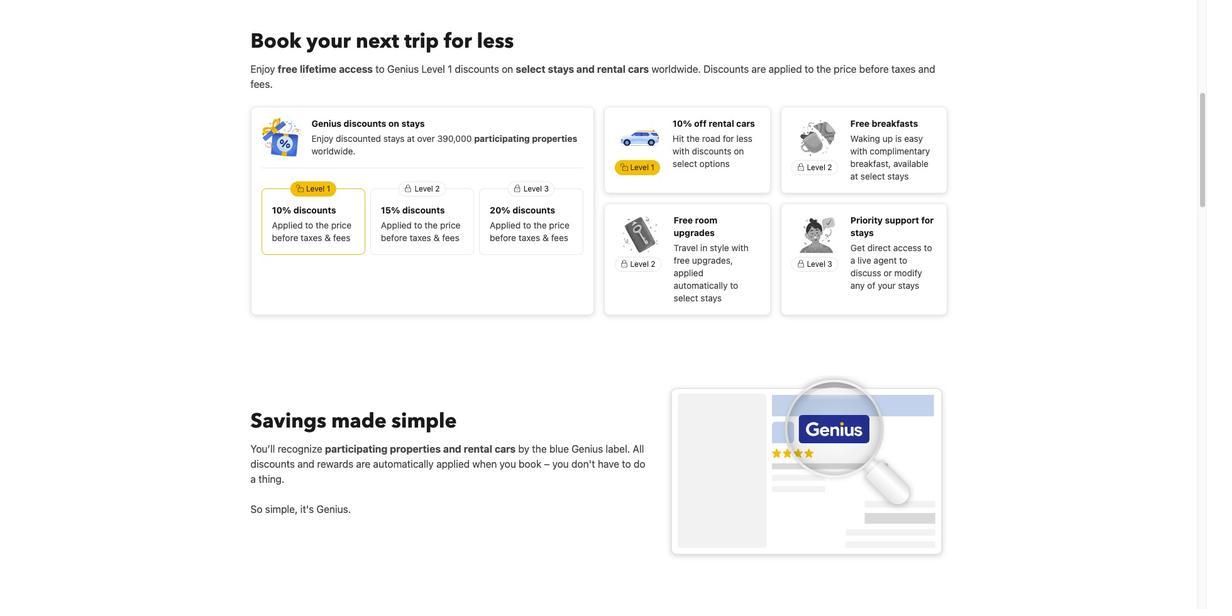 Task type: locate. For each thing, give the bounding box(es) containing it.
any
[[851, 281, 865, 291]]

a left live
[[851, 256, 855, 266]]

2 horizontal spatial genius
[[572, 444, 603, 455]]

all
[[633, 444, 644, 455]]

applied
[[272, 220, 303, 231], [381, 220, 412, 231], [490, 220, 521, 231]]

2 horizontal spatial 1
[[651, 163, 655, 173]]

are
[[752, 64, 766, 75], [356, 459, 371, 470]]

3 & from the left
[[543, 233, 549, 244]]

1 horizontal spatial enjoy
[[312, 134, 333, 144]]

2 horizontal spatial applied
[[769, 64, 802, 75]]

room
[[695, 215, 718, 226]]

2 down free breakfasts image on the right top of the page
[[828, 163, 832, 173]]

so
[[251, 504, 263, 516]]

& for 15% discounts
[[434, 233, 440, 244]]

0 vertical spatial enjoy
[[251, 64, 275, 75]]

1 horizontal spatial access
[[893, 243, 922, 254]]

worldwide. discounts are applied to the price before taxes and fees.
[[251, 64, 936, 90]]

and
[[577, 64, 595, 75], [919, 64, 936, 75], [443, 444, 462, 455], [298, 459, 315, 470]]

with right style
[[732, 243, 749, 254]]

with inside free breakfasts waking up is easy with complimentary breakfast, available at select stays
[[851, 146, 868, 157]]

stays
[[548, 64, 574, 75], [402, 118, 425, 129], [383, 134, 405, 144], [888, 171, 909, 182], [851, 228, 874, 239], [898, 281, 920, 291], [701, 293, 722, 304]]

and inside worldwide. discounts are applied to the price before taxes and fees.
[[919, 64, 936, 75]]

fees for 10% discounts applied to the price before taxes & fees
[[333, 233, 351, 244]]

1 vertical spatial at
[[851, 171, 858, 182]]

0 horizontal spatial your
[[306, 28, 351, 56]]

0 horizontal spatial worldwide.
[[312, 146, 356, 157]]

1 horizontal spatial applied
[[674, 268, 704, 279]]

stays inside free room upgrades travel in style with free upgrades, applied automatically to select stays
[[701, 293, 722, 304]]

worldwide. down discounted
[[312, 146, 356, 157]]

2 horizontal spatial for
[[922, 215, 934, 226]]

applied inside 15% discounts applied to the price before taxes & fees
[[381, 220, 412, 231]]

book your next trip for less
[[251, 28, 514, 56]]

to inside 10% discounts applied to the price before taxes & fees
[[305, 220, 313, 231]]

level 3 down priority support for stays "image"
[[807, 260, 832, 269]]

free up upgrades
[[674, 215, 693, 226]]

0 vertical spatial are
[[752, 64, 766, 75]]

0 horizontal spatial a
[[251, 474, 256, 485]]

2 vertical spatial on
[[734, 146, 744, 157]]

automatically down you'll recognize participating properties and rental cars
[[373, 459, 434, 470]]

1 vertical spatial 1
[[651, 163, 655, 173]]

taxes inside 15% discounts applied to the price before taxes & fees
[[410, 233, 431, 244]]

2 horizontal spatial cars
[[736, 118, 755, 129]]

a inside priority support for stays get direct access to a live agent to discuss or modify any of your stays
[[851, 256, 855, 266]]

automatically inside free room upgrades travel in style with free upgrades, applied automatically to select stays
[[674, 281, 728, 291]]

2 horizontal spatial &
[[543, 233, 549, 244]]

3
[[544, 184, 549, 194], [828, 260, 832, 269]]

label.
[[606, 444, 630, 455]]

1 horizontal spatial level 3
[[807, 260, 832, 269]]

2 vertical spatial 2
[[651, 260, 656, 269]]

free down book at the top
[[278, 64, 297, 75]]

1 vertical spatial free
[[674, 256, 690, 266]]

0 horizontal spatial 2
[[435, 184, 440, 194]]

& inside 20% discounts applied to the price before taxes & fees
[[543, 233, 549, 244]]

in
[[700, 243, 708, 254]]

0 vertical spatial level 1
[[630, 163, 655, 173]]

over
[[417, 134, 435, 144]]

3 down priority support for stays "image"
[[828, 260, 832, 269]]

to inside 15% discounts applied to the price before taxes & fees
[[414, 220, 422, 231]]

don't
[[572, 459, 595, 470]]

1 vertical spatial free
[[674, 215, 693, 226]]

level 2 for free breakfasts waking up is easy with complimentary breakfast, available at select stays
[[807, 163, 832, 173]]

0 horizontal spatial applied
[[436, 459, 470, 470]]

worldwide. inside worldwide. discounts are applied to the price before taxes and fees.
[[652, 64, 701, 75]]

rental
[[597, 64, 626, 75], [709, 118, 734, 129], [464, 444, 492, 455]]

free inside free breakfasts waking up is easy with complimentary breakfast, available at select stays
[[851, 118, 870, 129]]

price inside 10% discounts applied to the price before taxes & fees
[[331, 220, 352, 231]]

1 vertical spatial genius
[[312, 118, 342, 129]]

0 horizontal spatial fees
[[333, 233, 351, 244]]

level 2 down free breakfasts image on the right top of the page
[[807, 163, 832, 173]]

fees
[[333, 233, 351, 244], [442, 233, 460, 244], [551, 233, 569, 244]]

0 horizontal spatial free
[[278, 64, 297, 75]]

2 vertical spatial genius
[[572, 444, 603, 455]]

level up 20% discounts applied to the price before taxes & fees
[[524, 184, 542, 194]]

1 vertical spatial 2
[[435, 184, 440, 194]]

1
[[448, 64, 452, 75], [651, 163, 655, 173], [327, 184, 330, 194]]

2 horizontal spatial with
[[851, 146, 868, 157]]

free
[[851, 118, 870, 129], [674, 215, 693, 226]]

for inside priority support for stays get direct access to a live agent to discuss or modify any of your stays
[[922, 215, 934, 226]]

1 horizontal spatial fees
[[442, 233, 460, 244]]

less
[[477, 28, 514, 56], [737, 134, 753, 144]]

agent
[[874, 256, 897, 266]]

worldwide.
[[652, 64, 701, 75], [312, 146, 356, 157]]

1 horizontal spatial your
[[878, 281, 896, 291]]

level down free breakfasts image on the right top of the page
[[807, 163, 826, 173]]

0 horizontal spatial participating
[[325, 444, 388, 455]]

cars
[[628, 64, 649, 75], [736, 118, 755, 129], [495, 444, 516, 455]]

next
[[356, 28, 399, 56]]

1 horizontal spatial worldwide.
[[652, 64, 701, 75]]

you'll recognize participating properties and rental cars
[[251, 444, 516, 455]]

0 horizontal spatial level 3
[[524, 184, 549, 194]]

1 & from the left
[[325, 233, 331, 244]]

0 horizontal spatial with
[[673, 146, 690, 157]]

your down or
[[878, 281, 896, 291]]

level 2 up 15% discounts applied to the price before taxes & fees
[[415, 184, 440, 194]]

access up modify
[[893, 243, 922, 254]]

travel
[[674, 243, 698, 254]]

2 down free room upgrades image
[[651, 260, 656, 269]]

for
[[444, 28, 472, 56], [723, 134, 734, 144], [922, 215, 934, 226]]

level 1 down "10% off rental cars" image
[[630, 163, 655, 173]]

level 3 up 20% discounts applied to the price before taxes & fees
[[524, 184, 549, 194]]

less up the enjoy free lifetime access to genius level 1 discounts on select stays and rental cars
[[477, 28, 514, 56]]

price for 20% discounts applied to the price before taxes & fees
[[549, 220, 570, 231]]

participating right the 390,000
[[474, 134, 530, 144]]

price
[[834, 64, 857, 75], [331, 220, 352, 231], [440, 220, 461, 231], [549, 220, 570, 231]]

before for 20% discounts applied to the price before taxes & fees
[[490, 233, 516, 244]]

before inside 20% discounts applied to the price before taxes & fees
[[490, 233, 516, 244]]

0 horizontal spatial are
[[356, 459, 371, 470]]

1 vertical spatial worldwide.
[[312, 146, 356, 157]]

level down the trip
[[422, 64, 445, 75]]

you
[[500, 459, 516, 470], [552, 459, 569, 470]]

2 horizontal spatial level 2
[[807, 163, 832, 173]]

upgrades
[[674, 228, 715, 239]]

with down 'hit'
[[673, 146, 690, 157]]

a left thing.
[[251, 474, 256, 485]]

taxes inside 20% discounts applied to the price before taxes & fees
[[519, 233, 540, 244]]

cars inside 10% off rental cars hit the road for less with discounts on select options
[[736, 118, 755, 129]]

automatically for are
[[373, 459, 434, 470]]

at left "over"
[[407, 134, 415, 144]]

0 horizontal spatial &
[[325, 233, 331, 244]]

a
[[851, 256, 855, 266], [251, 474, 256, 485]]

applied inside worldwide. discounts are applied to the price before taxes and fees.
[[769, 64, 802, 75]]

price for 15% discounts applied to the price before taxes & fees
[[440, 220, 461, 231]]

1 vertical spatial for
[[723, 134, 734, 144]]

1 vertical spatial your
[[878, 281, 896, 291]]

& for 10% discounts
[[325, 233, 331, 244]]

1 horizontal spatial 10%
[[673, 118, 692, 129]]

applied inside 10% discounts applied to the price before taxes & fees
[[272, 220, 303, 231]]

at down the breakfast,
[[851, 171, 858, 182]]

fees inside 20% discounts applied to the price before taxes & fees
[[551, 233, 569, 244]]

up
[[883, 134, 893, 144]]

1 horizontal spatial less
[[737, 134, 753, 144]]

1 horizontal spatial genius
[[387, 64, 419, 75]]

worldwide. left discounts
[[652, 64, 701, 75]]

book
[[519, 459, 542, 470]]

0 vertical spatial 10%
[[673, 118, 692, 129]]

0 horizontal spatial at
[[407, 134, 415, 144]]

0 horizontal spatial enjoy
[[251, 64, 275, 75]]

1 vertical spatial are
[[356, 459, 371, 470]]

0 vertical spatial access
[[339, 64, 373, 75]]

3 applied from the left
[[490, 220, 521, 231]]

applied for 15%
[[381, 220, 412, 231]]

applied inside 20% discounts applied to the price before taxes & fees
[[490, 220, 521, 231]]

support
[[885, 215, 919, 226]]

fees for 15% discounts applied to the price before taxes & fees
[[442, 233, 460, 244]]

20%
[[490, 205, 510, 216]]

2 horizontal spatial on
[[734, 146, 744, 157]]

automatically
[[674, 281, 728, 291], [373, 459, 434, 470]]

are inside worldwide. discounts are applied to the price before taxes and fees.
[[752, 64, 766, 75]]

3 fees from the left
[[551, 233, 569, 244]]

2 vertical spatial for
[[922, 215, 934, 226]]

applied left when
[[436, 459, 470, 470]]

you right –
[[552, 459, 569, 470]]

select inside free room upgrades travel in style with free upgrades, applied automatically to select stays
[[674, 293, 698, 304]]

level up 10% discounts applied to the price before taxes & fees
[[306, 184, 325, 194]]

1 vertical spatial 10%
[[272, 205, 291, 216]]

genius down the trip
[[387, 64, 419, 75]]

fees inside 15% discounts applied to the price before taxes & fees
[[442, 233, 460, 244]]

1 horizontal spatial &
[[434, 233, 440, 244]]

0 vertical spatial for
[[444, 28, 472, 56]]

participating up rewards in the bottom of the page
[[325, 444, 388, 455]]

10% off rental cars image
[[620, 118, 660, 158]]

free down travel
[[674, 256, 690, 266]]

2 applied from the left
[[381, 220, 412, 231]]

complimentary
[[870, 146, 930, 157]]

1 vertical spatial enjoy
[[312, 134, 333, 144]]

&
[[325, 233, 331, 244], [434, 233, 440, 244], [543, 233, 549, 244]]

0 vertical spatial 3
[[544, 184, 549, 194]]

2 for free room upgrades travel in style with free upgrades, applied automatically to select stays
[[651, 260, 656, 269]]

before inside 10% discounts applied to the price before taxes & fees
[[272, 233, 298, 244]]

0 vertical spatial properties
[[532, 134, 577, 144]]

your
[[306, 28, 351, 56], [878, 281, 896, 291]]

applied inside by the blue genius label. all discounts and rewards are automatically applied when you book – you don't have to do a thing.
[[436, 459, 470, 470]]

–
[[544, 459, 550, 470]]

1 horizontal spatial on
[[502, 64, 513, 75]]

discounts inside 10% discounts applied to the price before taxes & fees
[[294, 205, 336, 216]]

on inside genius discounts on stays enjoy discounted stays at over 390,000 participating properties worldwide.
[[389, 118, 399, 129]]

fees inside 10% discounts applied to the price before taxes & fees
[[333, 233, 351, 244]]

1 fees from the left
[[333, 233, 351, 244]]

1 horizontal spatial applied
[[381, 220, 412, 231]]

simple
[[392, 408, 457, 436]]

before
[[859, 64, 889, 75], [272, 233, 298, 244], [381, 233, 407, 244], [490, 233, 516, 244]]

are down you'll recognize participating properties and rental cars
[[356, 459, 371, 470]]

level down priority support for stays "image"
[[807, 260, 826, 269]]

enjoy
[[251, 64, 275, 75], [312, 134, 333, 144]]

3 up 20% discounts applied to the price before taxes & fees
[[544, 184, 549, 194]]

2 horizontal spatial rental
[[709, 118, 734, 129]]

at inside free breakfasts waking up is easy with complimentary breakfast, available at select stays
[[851, 171, 858, 182]]

0 horizontal spatial applied
[[272, 220, 303, 231]]

0 vertical spatial level 3
[[524, 184, 549, 194]]

enjoy up fees.
[[251, 64, 275, 75]]

you left the book
[[500, 459, 516, 470]]

0 horizontal spatial 10%
[[272, 205, 291, 216]]

automatically inside by the blue genius label. all discounts and rewards are automatically applied when you book – you don't have to do a thing.
[[373, 459, 434, 470]]

level up 15% discounts applied to the price before taxes & fees
[[415, 184, 433, 194]]

0 vertical spatial 1
[[448, 64, 452, 75]]

genius
[[387, 64, 419, 75], [312, 118, 342, 129], [572, 444, 603, 455]]

the inside by the blue genius label. all discounts and rewards are automatically applied when you book – you don't have to do a thing.
[[532, 444, 547, 455]]

applied down travel
[[674, 268, 704, 279]]

2 & from the left
[[434, 233, 440, 244]]

are right discounts
[[752, 64, 766, 75]]

2 up 15% discounts applied to the price before taxes & fees
[[435, 184, 440, 194]]

applied right discounts
[[769, 64, 802, 75]]

price inside 15% discounts applied to the price before taxes & fees
[[440, 220, 461, 231]]

for right support
[[922, 215, 934, 226]]

direct
[[868, 243, 891, 254]]

1 vertical spatial level 1
[[306, 184, 330, 194]]

level 2
[[807, 163, 832, 173], [415, 184, 440, 194], [630, 260, 656, 269]]

fees.
[[251, 79, 273, 90]]

access
[[339, 64, 373, 75], [893, 243, 922, 254]]

2
[[828, 163, 832, 173], [435, 184, 440, 194], [651, 260, 656, 269]]

your up lifetime
[[306, 28, 351, 56]]

discounts
[[455, 64, 499, 75], [344, 118, 386, 129], [692, 146, 732, 157], [294, 205, 336, 216], [402, 205, 445, 216], [513, 205, 555, 216], [251, 459, 295, 470]]

2 vertical spatial rental
[[464, 444, 492, 455]]

level 2 down free room upgrades image
[[630, 260, 656, 269]]

& inside 10% discounts applied to the price before taxes & fees
[[325, 233, 331, 244]]

before inside 15% discounts applied to the price before taxes & fees
[[381, 233, 407, 244]]

10% inside 10% off rental cars hit the road for less with discounts on select options
[[673, 118, 692, 129]]

0 horizontal spatial 1
[[327, 184, 330, 194]]

with down waking
[[851, 146, 868, 157]]

1 horizontal spatial automatically
[[674, 281, 728, 291]]

genius up don't
[[572, 444, 603, 455]]

1 horizontal spatial 2
[[651, 260, 656, 269]]

1 vertical spatial a
[[251, 474, 256, 485]]

0 vertical spatial participating
[[474, 134, 530, 144]]

level
[[422, 64, 445, 75], [630, 163, 649, 173], [807, 163, 826, 173], [306, 184, 325, 194], [415, 184, 433, 194], [524, 184, 542, 194], [630, 260, 649, 269], [807, 260, 826, 269]]

10% off rental cars hit the road for less with discounts on select options
[[673, 118, 755, 169]]

1 applied from the left
[[272, 220, 303, 231]]

on
[[502, 64, 513, 75], [389, 118, 399, 129], [734, 146, 744, 157]]

free inside free room upgrades travel in style with free upgrades, applied automatically to select stays
[[674, 215, 693, 226]]

blue
[[549, 444, 569, 455]]

automatically down upgrades,
[[674, 281, 728, 291]]

2 vertical spatial level 2
[[630, 260, 656, 269]]

0 vertical spatial automatically
[[674, 281, 728, 291]]

2 vertical spatial cars
[[495, 444, 516, 455]]

0 horizontal spatial on
[[389, 118, 399, 129]]

1 vertical spatial 3
[[828, 260, 832, 269]]

taxes inside 10% discounts applied to the price before taxes & fees
[[301, 233, 322, 244]]

book your next trip for less image
[[261, 118, 302, 158]]

with inside 10% off rental cars hit the road for less with discounts on select options
[[673, 146, 690, 157]]

2 horizontal spatial 2
[[828, 163, 832, 173]]

discounts inside by the blue genius label. all discounts and rewards are automatically applied when you book – you don't have to do a thing.
[[251, 459, 295, 470]]

to
[[376, 64, 385, 75], [805, 64, 814, 75], [305, 220, 313, 231], [414, 220, 422, 231], [523, 220, 531, 231], [924, 243, 932, 254], [899, 256, 908, 266], [730, 281, 738, 291], [622, 459, 631, 470]]

0 horizontal spatial genius
[[312, 118, 342, 129]]

free up waking
[[851, 118, 870, 129]]

participating
[[474, 134, 530, 144], [325, 444, 388, 455]]

to inside by the blue genius label. all discounts and rewards are automatically applied when you book – you don't have to do a thing.
[[622, 459, 631, 470]]

10% inside 10% discounts applied to the price before taxes & fees
[[272, 205, 291, 216]]

or
[[884, 268, 892, 279]]

to inside worldwide. discounts are applied to the price before taxes and fees.
[[805, 64, 814, 75]]

0 horizontal spatial free
[[674, 215, 693, 226]]

1 vertical spatial on
[[389, 118, 399, 129]]

2 fees from the left
[[442, 233, 460, 244]]

free for free room upgrades travel in style with free upgrades, applied automatically to select stays
[[674, 215, 693, 226]]

properties
[[532, 134, 577, 144], [390, 444, 441, 455]]

before for 15% discounts applied to the price before taxes & fees
[[381, 233, 407, 244]]

at
[[407, 134, 415, 144], [851, 171, 858, 182]]

level 1 up 10% discounts applied to the price before taxes & fees
[[306, 184, 330, 194]]

access down next
[[339, 64, 373, 75]]

level 1
[[630, 163, 655, 173], [306, 184, 330, 194]]

at inside genius discounts on stays enjoy discounted stays at over 390,000 participating properties worldwide.
[[407, 134, 415, 144]]

genius inside genius discounts on stays enjoy discounted stays at over 390,000 participating properties worldwide.
[[312, 118, 342, 129]]

level 3
[[524, 184, 549, 194], [807, 260, 832, 269]]

10% for 10% off rental cars hit the road for less with discounts on select options
[[673, 118, 692, 129]]

1 vertical spatial rental
[[709, 118, 734, 129]]

less right road
[[737, 134, 753, 144]]

it's
[[300, 504, 314, 516]]

1 vertical spatial applied
[[674, 268, 704, 279]]

discounts inside 20% discounts applied to the price before taxes & fees
[[513, 205, 555, 216]]

enjoy left discounted
[[312, 134, 333, 144]]

2 vertical spatial applied
[[436, 459, 470, 470]]

free room upgrades travel in style with free upgrades, applied automatically to select stays
[[674, 215, 749, 304]]

free breakfasts image
[[797, 118, 837, 158]]

0 vertical spatial 2
[[828, 163, 832, 173]]

automatically for applied
[[674, 281, 728, 291]]

with for free room upgrades travel in style with free upgrades, applied automatically to select stays
[[732, 243, 749, 254]]

for right road
[[723, 134, 734, 144]]

with inside free room upgrades travel in style with free upgrades, applied automatically to select stays
[[732, 243, 749, 254]]

less inside 10% off rental cars hit the road for less with discounts on select options
[[737, 134, 753, 144]]

a inside by the blue genius label. all discounts and rewards are automatically applied when you book – you don't have to do a thing.
[[251, 474, 256, 485]]

taxes
[[892, 64, 916, 75], [301, 233, 322, 244], [410, 233, 431, 244], [519, 233, 540, 244]]

participating inside genius discounts on stays enjoy discounted stays at over 390,000 participating properties worldwide.
[[474, 134, 530, 144]]

and inside by the blue genius label. all discounts and rewards are automatically applied when you book – you don't have to do a thing.
[[298, 459, 315, 470]]

genius up discounted
[[312, 118, 342, 129]]

1 vertical spatial participating
[[325, 444, 388, 455]]

& inside 15% discounts applied to the price before taxes & fees
[[434, 233, 440, 244]]

for up the enjoy free lifetime access to genius level 1 discounts on select stays and rental cars
[[444, 28, 472, 56]]

free
[[278, 64, 297, 75], [674, 256, 690, 266]]

1 horizontal spatial are
[[752, 64, 766, 75]]

hit
[[673, 134, 684, 144]]

have
[[598, 459, 619, 470]]

10%
[[673, 118, 692, 129], [272, 205, 291, 216]]

1 horizontal spatial level 2
[[630, 260, 656, 269]]

1 vertical spatial automatically
[[373, 459, 434, 470]]

the inside 10% off rental cars hit the road for less with discounts on select options
[[687, 134, 700, 144]]

price inside 20% discounts applied to the price before taxes & fees
[[549, 220, 570, 231]]



Task type: vqa. For each thing, say whether or not it's contained in the screenshot.
END POINT ATLANTIC AVE 2401, NORTH VIRGINIA BEACH, VIRGINIA BEACH, 23451
no



Task type: describe. For each thing, give the bounding box(es) containing it.
for inside 10% off rental cars hit the road for less with discounts on select options
[[723, 134, 734, 144]]

style
[[710, 243, 729, 254]]

with for free breakfasts waking up is easy with complimentary breakfast, available at select stays
[[851, 146, 868, 157]]

trip
[[404, 28, 439, 56]]

savings
[[251, 408, 326, 436]]

of
[[867, 281, 876, 291]]

1 horizontal spatial 1
[[448, 64, 452, 75]]

0 vertical spatial cars
[[628, 64, 649, 75]]

stays inside free breakfasts waking up is easy with complimentary breakfast, available at select stays
[[888, 171, 909, 182]]

0 horizontal spatial for
[[444, 28, 472, 56]]

applied for 10%
[[272, 220, 303, 231]]

road
[[702, 134, 721, 144]]

discounts inside genius discounts on stays enjoy discounted stays at over 390,000 participating properties worldwide.
[[344, 118, 386, 129]]

0 vertical spatial free
[[278, 64, 297, 75]]

0 horizontal spatial properties
[[390, 444, 441, 455]]

live
[[858, 256, 872, 266]]

15%
[[381, 205, 400, 216]]

priority
[[851, 215, 883, 226]]

1 you from the left
[[500, 459, 516, 470]]

so simple, it's genius.
[[251, 504, 351, 516]]

discounts
[[704, 64, 749, 75]]

lifetime
[[300, 64, 337, 75]]

1 horizontal spatial 3
[[828, 260, 832, 269]]

discuss
[[851, 268, 881, 279]]

0 horizontal spatial less
[[477, 28, 514, 56]]

is
[[895, 134, 902, 144]]

15% discounts applied to the price before taxes & fees
[[381, 205, 461, 244]]

priority support for stays image
[[797, 215, 837, 255]]

select inside 10% off rental cars hit the road for less with discounts on select options
[[673, 159, 697, 169]]

applied inside free room upgrades travel in style with free upgrades, applied automatically to select stays
[[674, 268, 704, 279]]

rewards
[[317, 459, 354, 470]]

free room upgrades image
[[620, 215, 661, 255]]

easy
[[904, 134, 923, 144]]

enjoy free lifetime access to genius level 1 discounts on select stays and rental cars
[[251, 64, 649, 75]]

by the blue genius label. all discounts and rewards are automatically applied when you book – you don't have to do a thing.
[[251, 444, 646, 485]]

10% discounts applied to the price before taxes & fees
[[272, 205, 352, 244]]

priority support for stays get direct access to a live agent to discuss or modify any of your stays
[[851, 215, 934, 291]]

on inside 10% off rental cars hit the road for less with discounts on select options
[[734, 146, 744, 157]]

1 horizontal spatial level 1
[[630, 163, 655, 173]]

breakfasts
[[872, 118, 918, 129]]

thing.
[[259, 474, 284, 485]]

2 for free breakfasts waking up is easy with complimentary breakfast, available at select stays
[[828, 163, 832, 173]]

recognize
[[278, 444, 322, 455]]

breakfast,
[[851, 159, 891, 169]]

2 you from the left
[[552, 459, 569, 470]]

genius inside by the blue genius label. all discounts and rewards are automatically applied when you book – you don't have to do a thing.
[[572, 444, 603, 455]]

select inside free breakfasts waking up is easy with complimentary breakfast, available at select stays
[[861, 171, 885, 182]]

discounted
[[336, 134, 381, 144]]

worldwide. inside genius discounts on stays enjoy discounted stays at over 390,000 participating properties worldwide.
[[312, 146, 356, 157]]

get
[[851, 243, 865, 254]]

are inside by the blue genius label. all discounts and rewards are automatically applied when you book – you don't have to do a thing.
[[356, 459, 371, 470]]

0 vertical spatial on
[[502, 64, 513, 75]]

0 horizontal spatial level 1
[[306, 184, 330, 194]]

savings made simple image
[[666, 376, 947, 562]]

enjoy inside genius discounts on stays enjoy discounted stays at over 390,000 participating properties worldwide.
[[312, 134, 333, 144]]

available
[[894, 159, 929, 169]]

before inside worldwide. discounts are applied to the price before taxes and fees.
[[859, 64, 889, 75]]

1 vertical spatial level 2
[[415, 184, 440, 194]]

2 vertical spatial 1
[[327, 184, 330, 194]]

10% for 10% discounts applied to the price before taxes & fees
[[272, 205, 291, 216]]

the inside worldwide. discounts are applied to the price before taxes and fees.
[[817, 64, 831, 75]]

free for free breakfasts waking up is easy with complimentary breakfast, available at select stays
[[851, 118, 870, 129]]

by
[[518, 444, 529, 455]]

book
[[251, 28, 301, 56]]

discounts inside 15% discounts applied to the price before taxes & fees
[[402, 205, 445, 216]]

discounts inside 10% off rental cars hit the road for less with discounts on select options
[[692, 146, 732, 157]]

20% discounts applied to the price before taxes & fees
[[490, 205, 570, 244]]

0 horizontal spatial access
[[339, 64, 373, 75]]

upgrades,
[[692, 256, 733, 266]]

rental inside 10% off rental cars hit the road for less with discounts on select options
[[709, 118, 734, 129]]

taxes inside worldwide. discounts are applied to the price before taxes and fees.
[[892, 64, 916, 75]]

& for 20% discounts
[[543, 233, 549, 244]]

level down free room upgrades image
[[630, 260, 649, 269]]

to inside 20% discounts applied to the price before taxes & fees
[[523, 220, 531, 231]]

before for 10% discounts applied to the price before taxes & fees
[[272, 233, 298, 244]]

genius.
[[317, 504, 351, 516]]

do
[[634, 459, 646, 470]]

options
[[700, 159, 730, 169]]

you'll
[[251, 444, 275, 455]]

0 vertical spatial rental
[[597, 64, 626, 75]]

off
[[694, 118, 707, 129]]

simple,
[[265, 504, 298, 516]]

when
[[472, 459, 497, 470]]

the inside 15% discounts applied to the price before taxes & fees
[[425, 220, 438, 231]]

the inside 20% discounts applied to the price before taxes & fees
[[534, 220, 547, 231]]

access inside priority support for stays get direct access to a live agent to discuss or modify any of your stays
[[893, 243, 922, 254]]

free breakfasts waking up is easy with complimentary breakfast, available at select stays
[[851, 118, 930, 182]]

level 2 for free room upgrades travel in style with free upgrades, applied automatically to select stays
[[630, 260, 656, 269]]

your inside priority support for stays get direct access to a live agent to discuss or modify any of your stays
[[878, 281, 896, 291]]

to inside free room upgrades travel in style with free upgrades, applied automatically to select stays
[[730, 281, 738, 291]]

0 horizontal spatial 3
[[544, 184, 549, 194]]

free inside free room upgrades travel in style with free upgrades, applied automatically to select stays
[[674, 256, 690, 266]]

fees for 20% discounts applied to the price before taxes & fees
[[551, 233, 569, 244]]

properties inside genius discounts on stays enjoy discounted stays at over 390,000 participating properties worldwide.
[[532, 134, 577, 144]]

modify
[[895, 268, 922, 279]]

taxes for 15% discounts applied to the price before taxes & fees
[[410, 233, 431, 244]]

taxes for 10% discounts applied to the price before taxes & fees
[[301, 233, 322, 244]]

0 horizontal spatial cars
[[495, 444, 516, 455]]

1 vertical spatial level 3
[[807, 260, 832, 269]]

taxes for 20% discounts applied to the price before taxes & fees
[[519, 233, 540, 244]]

price inside worldwide. discounts are applied to the price before taxes and fees.
[[834, 64, 857, 75]]

genius discounts on stays enjoy discounted stays at over 390,000 participating properties worldwide.
[[312, 118, 577, 157]]

the inside 10% discounts applied to the price before taxes & fees
[[316, 220, 329, 231]]

price for 10% discounts applied to the price before taxes & fees
[[331, 220, 352, 231]]

waking
[[851, 134, 880, 144]]

0 horizontal spatial rental
[[464, 444, 492, 455]]

level down "10% off rental cars" image
[[630, 163, 649, 173]]

390,000
[[437, 134, 472, 144]]

made
[[331, 408, 387, 436]]

savings made simple
[[251, 408, 457, 436]]

0 vertical spatial genius
[[387, 64, 419, 75]]

applied for 20%
[[490, 220, 521, 231]]



